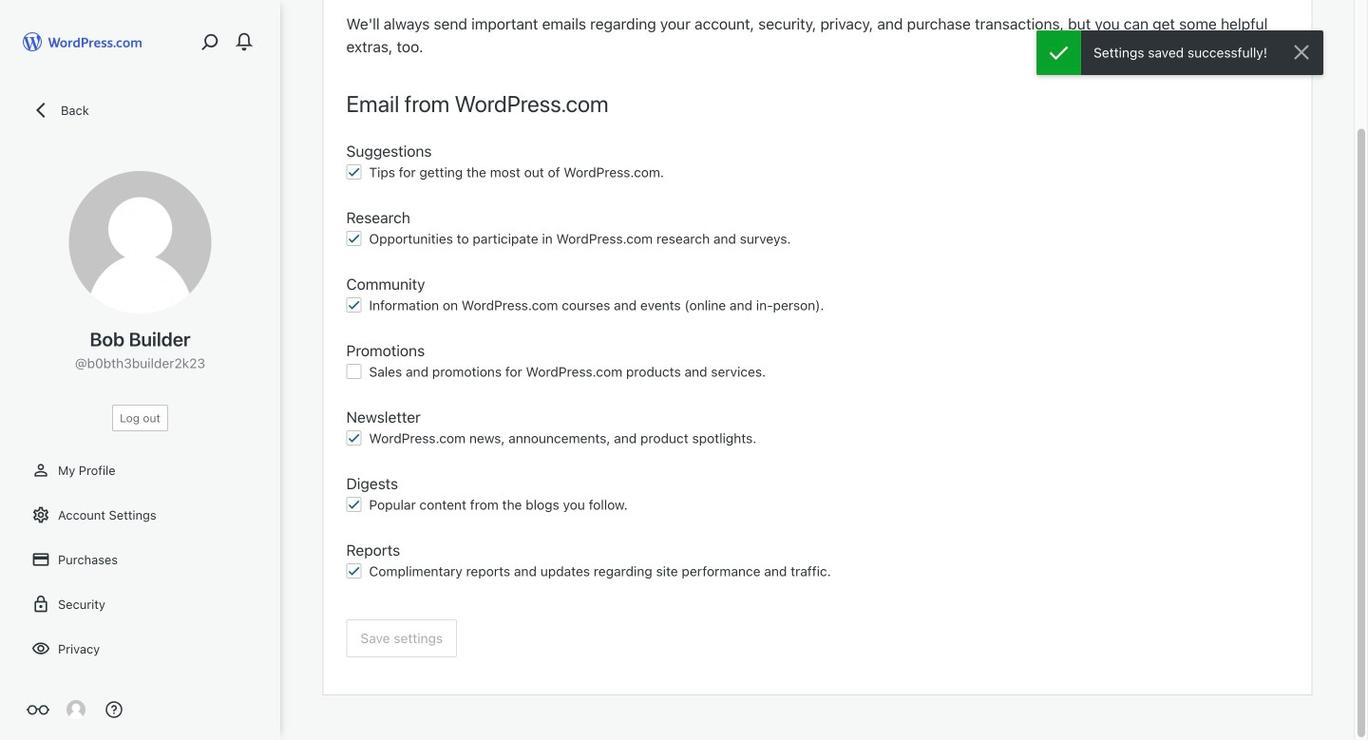 Task type: describe. For each thing, give the bounding box(es) containing it.
reader image
[[27, 698, 49, 721]]

6 group from the top
[[346, 472, 1289, 520]]

credit_card image
[[31, 550, 50, 569]]

visibility image
[[31, 640, 50, 659]]

dismiss image
[[1291, 41, 1313, 64]]

1 vertical spatial bob builder image
[[67, 700, 86, 719]]

2 group from the top
[[346, 206, 1289, 254]]

4 group from the top
[[346, 339, 1289, 387]]

3 group from the top
[[346, 273, 1289, 320]]

0 vertical spatial bob builder image
[[69, 171, 211, 314]]

5 group from the top
[[346, 406, 1289, 453]]



Task type: locate. For each thing, give the bounding box(es) containing it.
bob builder image
[[69, 171, 211, 314], [67, 700, 86, 719]]

main content
[[324, 0, 1312, 695]]

None checkbox
[[346, 231, 362, 246], [346, 297, 362, 313], [346, 364, 362, 379], [346, 430, 362, 446], [346, 231, 362, 246], [346, 297, 362, 313], [346, 364, 362, 379], [346, 430, 362, 446]]

lock image
[[31, 595, 50, 614]]

7 group from the top
[[346, 539, 1289, 586]]

None checkbox
[[346, 164, 362, 180], [346, 497, 362, 512], [346, 564, 362, 579], [346, 164, 362, 180], [346, 497, 362, 512], [346, 564, 362, 579]]

group
[[346, 140, 1289, 187], [346, 206, 1289, 254], [346, 273, 1289, 320], [346, 339, 1289, 387], [346, 406, 1289, 453], [346, 472, 1289, 520], [346, 539, 1289, 586]]

settings image
[[31, 506, 50, 525]]

person image
[[31, 461, 50, 480]]

notice status
[[1037, 30, 1324, 75]]

1 group from the top
[[346, 140, 1289, 187]]



Task type: vqa. For each thing, say whether or not it's contained in the screenshot.
top Bob Builder image
yes



